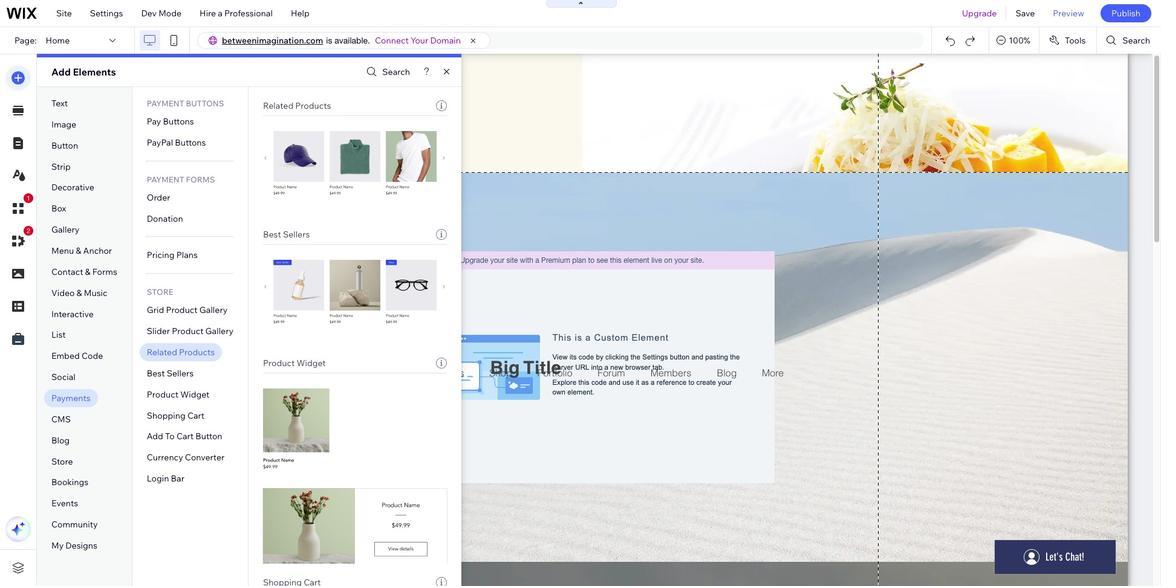 Task type: locate. For each thing, give the bounding box(es) containing it.
0 horizontal spatial add
[[51, 66, 71, 78]]

0 horizontal spatial search
[[383, 67, 410, 77]]

& right menu
[[76, 246, 81, 257]]

buttons down payment buttons
[[163, 116, 194, 127]]

1 horizontal spatial store
[[147, 288, 173, 297]]

1 vertical spatial buttons
[[163, 116, 194, 127]]

0 vertical spatial widget
[[297, 358, 326, 369]]

button down image
[[51, 140, 78, 151]]

cart right to
[[177, 432, 194, 443]]

your
[[411, 35, 429, 46]]

1 vertical spatial button
[[196, 432, 222, 443]]

0 vertical spatial best
[[263, 229, 281, 240]]

1 vertical spatial sellers
[[167, 368, 194, 379]]

1 horizontal spatial widget
[[297, 358, 326, 369]]

professional
[[224, 8, 273, 19]]

2 button
[[5, 226, 33, 254]]

& right "video"
[[77, 288, 82, 299]]

0 vertical spatial &
[[76, 246, 81, 257]]

& right contact at the left top of page
[[85, 267, 91, 278]]

store
[[147, 288, 173, 297], [51, 457, 73, 467]]

buttons for payment buttons
[[186, 99, 224, 108]]

buttons
[[186, 99, 224, 108], [163, 116, 194, 127], [175, 137, 206, 148]]

1 horizontal spatial related
[[263, 100, 294, 111]]

video
[[51, 288, 75, 299]]

0 horizontal spatial button
[[51, 140, 78, 151]]

best sellers
[[263, 229, 310, 240], [147, 368, 194, 379]]

1
[[27, 195, 30, 202]]

buttons down the pay buttons
[[175, 137, 206, 148]]

0 vertical spatial forms
[[186, 175, 215, 184]]

home
[[46, 35, 70, 46]]

0 vertical spatial search
[[1123, 35, 1151, 46]]

payment for payment buttons
[[147, 99, 184, 108]]

0 vertical spatial button
[[51, 140, 78, 151]]

cart
[[187, 411, 205, 421], [177, 432, 194, 443]]

domain
[[430, 35, 461, 46]]

a
[[218, 8, 223, 19]]

code
[[82, 351, 103, 362]]

my designs
[[51, 541, 97, 552]]

available.
[[335, 36, 370, 45]]

1 vertical spatial related products
[[147, 347, 215, 358]]

1 vertical spatial widget
[[180, 389, 210, 400]]

contact & forms
[[51, 267, 117, 278]]

sellers
[[283, 229, 310, 240], [167, 368, 194, 379]]

gallery up menu
[[51, 225, 79, 235]]

2 payment from the top
[[147, 175, 184, 184]]

pricing
[[147, 250, 175, 261]]

forms down anchor
[[92, 267, 117, 278]]

product
[[166, 305, 198, 316], [172, 326, 204, 337], [263, 358, 295, 369], [147, 389, 178, 400]]

1 horizontal spatial forms
[[186, 175, 215, 184]]

cart up add to cart button
[[187, 411, 205, 421]]

add up text
[[51, 66, 71, 78]]

store down blog
[[51, 457, 73, 467]]

text
[[51, 98, 68, 109]]

0 vertical spatial payment
[[147, 99, 184, 108]]

mode
[[159, 8, 182, 19]]

store up grid
[[147, 288, 173, 297]]

payment forms
[[147, 175, 215, 184]]

payments
[[51, 393, 91, 404]]

widget
[[297, 358, 326, 369], [180, 389, 210, 400]]

0 vertical spatial product widget
[[263, 358, 326, 369]]

0 horizontal spatial forms
[[92, 267, 117, 278]]

1 vertical spatial products
[[179, 347, 215, 358]]

1 vertical spatial store
[[51, 457, 73, 467]]

preview
[[1053, 8, 1085, 19]]

add
[[51, 66, 71, 78], [147, 432, 163, 443]]

best
[[263, 229, 281, 240], [147, 368, 165, 379]]

1 horizontal spatial search button
[[1098, 27, 1162, 54]]

buttons up the pay buttons
[[186, 99, 224, 108]]

slider product gallery
[[147, 326, 234, 337]]

2 vertical spatial &
[[77, 288, 82, 299]]

button up converter
[[196, 432, 222, 443]]

1 vertical spatial gallery
[[200, 305, 228, 316]]

1 vertical spatial &
[[85, 267, 91, 278]]

shopping cart
[[147, 411, 205, 421]]

add for add to cart button
[[147, 432, 163, 443]]

gallery down "grid product gallery" on the left bottom
[[205, 326, 234, 337]]

search down is available. connect your domain
[[383, 67, 410, 77]]

add left to
[[147, 432, 163, 443]]

1 horizontal spatial sellers
[[283, 229, 310, 240]]

payment up order
[[147, 175, 184, 184]]

1 horizontal spatial search
[[1123, 35, 1151, 46]]

forms down paypal buttons
[[186, 175, 215, 184]]

0 horizontal spatial best sellers
[[147, 368, 194, 379]]

search
[[1123, 35, 1151, 46], [383, 67, 410, 77]]

1 horizontal spatial products
[[295, 100, 331, 111]]

1 payment from the top
[[147, 99, 184, 108]]

0 vertical spatial add
[[51, 66, 71, 78]]

0 horizontal spatial related
[[147, 347, 177, 358]]

site
[[56, 8, 72, 19]]

elements
[[73, 66, 116, 78]]

social
[[51, 372, 75, 383]]

bar
[[171, 474, 184, 485]]

100%
[[1009, 35, 1031, 46]]

payment
[[147, 99, 184, 108], [147, 175, 184, 184]]

0 vertical spatial related
[[263, 100, 294, 111]]

1 vertical spatial search button
[[364, 63, 410, 81]]

1 vertical spatial product widget
[[147, 389, 210, 400]]

dev mode
[[141, 8, 182, 19]]

hire a professional
[[200, 8, 273, 19]]

is
[[326, 36, 332, 45]]

search button down connect
[[364, 63, 410, 81]]

0 horizontal spatial sellers
[[167, 368, 194, 379]]

1 vertical spatial add
[[147, 432, 163, 443]]

forms
[[186, 175, 215, 184], [92, 267, 117, 278]]

login bar
[[147, 474, 184, 485]]

0 vertical spatial best sellers
[[263, 229, 310, 240]]

search button
[[1098, 27, 1162, 54], [364, 63, 410, 81]]

currency converter
[[147, 453, 225, 464]]

2 vertical spatial buttons
[[175, 137, 206, 148]]

0 vertical spatial buttons
[[186, 99, 224, 108]]

1 vertical spatial best sellers
[[147, 368, 194, 379]]

strip
[[51, 161, 71, 172]]

0 horizontal spatial related products
[[147, 347, 215, 358]]

save button
[[1007, 0, 1044, 27]]

payment up the pay buttons
[[147, 99, 184, 108]]

products
[[295, 100, 331, 111], [179, 347, 215, 358]]

2 vertical spatial gallery
[[205, 326, 234, 337]]

0 horizontal spatial store
[[51, 457, 73, 467]]

events
[[51, 499, 78, 510]]

1 horizontal spatial add
[[147, 432, 163, 443]]

button
[[51, 140, 78, 151], [196, 432, 222, 443]]

&
[[76, 246, 81, 257], [85, 267, 91, 278], [77, 288, 82, 299]]

& for video
[[77, 288, 82, 299]]

related products
[[263, 100, 331, 111], [147, 347, 215, 358]]

search button down publish button
[[1098, 27, 1162, 54]]

gallery up the 'slider product gallery'
[[200, 305, 228, 316]]

product widget
[[263, 358, 326, 369], [147, 389, 210, 400]]

is available. connect your domain
[[326, 35, 461, 46]]

gallery
[[51, 225, 79, 235], [200, 305, 228, 316], [205, 326, 234, 337]]

search down 'publish'
[[1123, 35, 1151, 46]]

1 vertical spatial best
[[147, 368, 165, 379]]

1 vertical spatial payment
[[147, 175, 184, 184]]

0 vertical spatial related products
[[263, 100, 331, 111]]



Task type: describe. For each thing, give the bounding box(es) containing it.
0 vertical spatial cart
[[187, 411, 205, 421]]

0 vertical spatial gallery
[[51, 225, 79, 235]]

video & music
[[51, 288, 107, 299]]

add elements
[[51, 66, 116, 78]]

tools
[[1065, 35, 1086, 46]]

add for add elements
[[51, 66, 71, 78]]

1 button
[[5, 194, 33, 221]]

designs
[[66, 541, 97, 552]]

& for contact
[[85, 267, 91, 278]]

hire
[[200, 8, 216, 19]]

anchor
[[83, 246, 112, 257]]

dev
[[141, 8, 157, 19]]

gallery for slider product gallery
[[205, 326, 234, 337]]

0 vertical spatial search button
[[1098, 27, 1162, 54]]

menu
[[51, 246, 74, 257]]

interactive
[[51, 309, 94, 320]]

paypal buttons
[[147, 137, 206, 148]]

grid
[[147, 305, 164, 316]]

0 horizontal spatial best
[[147, 368, 165, 379]]

payment for payment forms
[[147, 175, 184, 184]]

upgrade
[[962, 8, 997, 19]]

0 vertical spatial products
[[295, 100, 331, 111]]

buttons for paypal buttons
[[175, 137, 206, 148]]

100% button
[[990, 27, 1039, 54]]

decorative
[[51, 182, 94, 193]]

preview button
[[1044, 0, 1094, 27]]

& for menu
[[76, 246, 81, 257]]

1 vertical spatial cart
[[177, 432, 194, 443]]

pay
[[147, 116, 161, 127]]

order
[[147, 192, 170, 203]]

blog
[[51, 435, 70, 446]]

2
[[27, 227, 30, 235]]

0 horizontal spatial products
[[179, 347, 215, 358]]

paypal
[[147, 137, 173, 148]]

payment buttons
[[147, 99, 224, 108]]

community
[[51, 520, 98, 531]]

my
[[51, 541, 64, 552]]

betweenimagination.com
[[222, 35, 323, 46]]

help
[[291, 8, 310, 19]]

1 vertical spatial search
[[383, 67, 410, 77]]

bookings
[[51, 478, 88, 488]]

0 vertical spatial store
[[147, 288, 173, 297]]

grid product gallery
[[147, 305, 228, 316]]

1 horizontal spatial button
[[196, 432, 222, 443]]

menu & anchor
[[51, 246, 112, 257]]

gallery for grid product gallery
[[200, 305, 228, 316]]

add to cart button
[[147, 432, 222, 443]]

embed
[[51, 351, 80, 362]]

save
[[1016, 8, 1035, 19]]

plans
[[176, 250, 198, 261]]

0 horizontal spatial product widget
[[147, 389, 210, 400]]

music
[[84, 288, 107, 299]]

buttons for pay buttons
[[163, 116, 194, 127]]

0 horizontal spatial search button
[[364, 63, 410, 81]]

slider
[[147, 326, 170, 337]]

converter
[[185, 453, 225, 464]]

0 vertical spatial sellers
[[283, 229, 310, 240]]

1 horizontal spatial product widget
[[263, 358, 326, 369]]

to
[[165, 432, 175, 443]]

pay buttons
[[147, 116, 194, 127]]

1 horizontal spatial best sellers
[[263, 229, 310, 240]]

embed code
[[51, 351, 103, 362]]

image
[[51, 119, 76, 130]]

0 horizontal spatial widget
[[180, 389, 210, 400]]

shopping
[[147, 411, 186, 421]]

tools button
[[1040, 27, 1097, 54]]

publish
[[1112, 8, 1141, 19]]

connect
[[375, 35, 409, 46]]

1 horizontal spatial related products
[[263, 100, 331, 111]]

settings
[[90, 8, 123, 19]]

currency
[[147, 453, 183, 464]]

cms
[[51, 414, 71, 425]]

pricing plans
[[147, 250, 198, 261]]

1 horizontal spatial best
[[263, 229, 281, 240]]

box
[[51, 203, 66, 214]]

1 vertical spatial forms
[[92, 267, 117, 278]]

login
[[147, 474, 169, 485]]

donation
[[147, 213, 183, 224]]

publish button
[[1101, 4, 1152, 22]]

1 vertical spatial related
[[147, 347, 177, 358]]

list
[[51, 330, 66, 341]]

contact
[[51, 267, 83, 278]]



Task type: vqa. For each thing, say whether or not it's contained in the screenshot.
Columns
no



